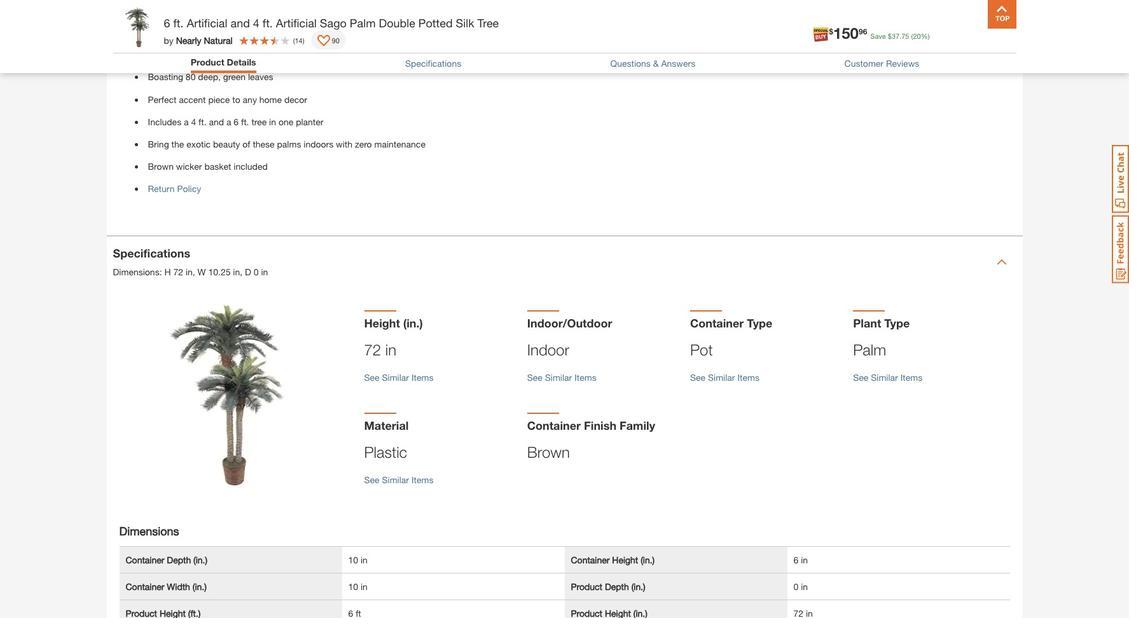 Task type: locate. For each thing, give the bounding box(es) containing it.
2 10 in from the top
[[349, 581, 368, 592]]

0 horizontal spatial $
[[830, 26, 834, 36]]

1 vertical spatial of
[[361, 40, 368, 50]]

one up bring the exotic beauty of these palms indoors with zero maintenance
[[279, 116, 294, 127]]

container left finish
[[528, 419, 581, 433]]

1 horizontal spatial (
[[912, 32, 914, 40]]

80 right boasts
[[703, 24, 713, 34]]

similar down 72 in
[[382, 372, 409, 383]]

a down perfect accent piece to any home decor
[[227, 116, 231, 127]]

green down details
[[223, 72, 246, 82]]

artificial up by nearly natural
[[187, 16, 228, 30]]

1 vertical spatial 10
[[349, 555, 358, 566]]

0 vertical spatial leaves
[[741, 24, 766, 34]]

see down 72 in
[[364, 372, 380, 383]]

depth for product
[[605, 581, 629, 592]]

1 vertical spatial to
[[232, 94, 240, 105]]

6 ft. artificial and 4 ft. artificial sago palm double potted silk tree
[[164, 16, 499, 30]]

0 vertical spatial depth
[[167, 555, 191, 566]]

see similar items
[[364, 372, 434, 383], [528, 372, 597, 383], [691, 372, 760, 383], [854, 372, 923, 383], [364, 475, 434, 486]]

accent down deep,
[[179, 94, 206, 105]]

72
[[173, 267, 183, 278], [364, 341, 381, 359]]

home up &
[[646, 40, 668, 50]]

piece inside this double potted silk sago palm tree is simply paradise. it features two beautiful stalks of sago palms; one 4 ft. and one 6 ft. this tree boasts 80 green leaves and is set in a 10 in. brown basket. the trunks themselves are browning in spots and feature the texture of a real palm. this breath taking tree is the perfect accent piece to any home decor.
[[595, 40, 616, 50]]

0 horizontal spatial type
[[748, 316, 773, 330]]

any inside this double potted silk sago palm tree is simply paradise. it features two beautiful stalks of sago palms; one 4 ft. and one 6 ft. this tree boasts 80 green leaves and is set in a 10 in. brown basket. the trunks themselves are browning in spots and feature the texture of a real palm. this breath taking tree is the perfect accent piece to any home decor.
[[629, 40, 643, 50]]

0 horizontal spatial product
[[191, 57, 224, 67]]

see down plant
[[854, 372, 869, 383]]

type for pot
[[748, 316, 773, 330]]

0 in
[[794, 581, 808, 592]]

the right bring
[[172, 139, 184, 150]]

2 , from the left
[[240, 267, 243, 278]]

1 horizontal spatial 0
[[794, 581, 799, 592]]

in.
[[838, 24, 848, 34]]

of left these
[[243, 139, 250, 150]]

plant type
[[854, 316, 910, 330]]

(in.) for container width (in.)
[[193, 581, 207, 592]]

container for container type
[[691, 316, 744, 330]]

by
[[164, 35, 174, 46]]

tree left boasts
[[656, 24, 672, 34]]

2 horizontal spatial palm
[[854, 341, 887, 359]]

tree
[[478, 16, 499, 30]]

beauty
[[213, 139, 240, 150]]

depth down the container height (in.)
[[605, 581, 629, 592]]

container up the pot on the right of the page
[[691, 316, 744, 330]]

1 vertical spatial brown
[[528, 444, 570, 461]]

depth
[[167, 555, 191, 566], [605, 581, 629, 592]]

specifications up "dimensions:"
[[113, 246, 190, 260]]

green
[[716, 24, 738, 34], [223, 72, 246, 82]]

to up includes a 4 ft. and a 6 ft. tree in one planter
[[232, 94, 240, 105]]

1 horizontal spatial depth
[[605, 581, 629, 592]]

0 vertical spatial 0
[[254, 267, 259, 278]]

0 horizontal spatial palm
[[248, 24, 268, 34]]

1 vertical spatial piece
[[208, 94, 230, 105]]

product down the container height (in.)
[[571, 581, 603, 592]]

1 horizontal spatial brown
[[528, 444, 570, 461]]

6 up by
[[164, 16, 170, 30]]

1 type from the left
[[748, 316, 773, 330]]

10 in for container depth (in.)
[[349, 555, 368, 566]]

display image
[[317, 35, 330, 48]]

questions & answers
[[611, 58, 696, 69]]

6 up questions
[[620, 24, 624, 34]]

, left 'd'
[[240, 267, 243, 278]]

tree right taking
[[493, 40, 508, 50]]

specifications
[[405, 58, 462, 69], [113, 246, 190, 260]]

items
[[412, 372, 434, 383], [575, 372, 597, 383], [738, 372, 760, 383], [901, 372, 923, 383], [412, 475, 434, 486]]

96
[[859, 26, 868, 36]]

10 inside this double potted silk sago palm tree is simply paradise. it features two beautiful stalks of sago palms; one 4 ft. and one 6 ft. this tree boasts 80 green leaves and is set in a 10 in. brown basket. the trunks themselves are browning in spots and feature the texture of a real palm. this breath taking tree is the perfect accent piece to any home decor.
[[826, 24, 836, 34]]

(in.) for container depth (in.)
[[194, 555, 208, 566]]

indoors
[[304, 139, 334, 150]]

72 down height (in.)
[[364, 341, 381, 359]]

see down the plastic
[[364, 475, 380, 486]]

items for plastic
[[412, 475, 434, 486]]

items for palm
[[901, 372, 923, 383]]

0 horizontal spatial is
[[289, 24, 295, 34]]

80 left deep,
[[186, 72, 196, 82]]

72 right h
[[173, 267, 183, 278]]

%)
[[921, 32, 930, 40]]

1 horizontal spatial home
[[646, 40, 668, 50]]

0 vertical spatial of
[[486, 24, 494, 34]]

0 vertical spatial to
[[619, 40, 627, 50]]

0 horizontal spatial 0
[[254, 267, 259, 278]]

home left decor
[[260, 94, 282, 105]]

with
[[336, 139, 353, 150]]

palm
[[350, 16, 376, 30], [248, 24, 268, 34], [854, 341, 887, 359]]

0 vertical spatial 72
[[173, 267, 183, 278]]

specifications down breath
[[405, 58, 462, 69]]

container left width
[[126, 581, 165, 592]]

leaves down details
[[248, 72, 273, 82]]

ft. right palms;
[[574, 24, 582, 34]]

0 horizontal spatial height
[[364, 316, 400, 330]]

palm up spots
[[248, 24, 268, 34]]

of right the stalks
[[486, 24, 494, 34]]

piece
[[595, 40, 616, 50], [208, 94, 230, 105]]

1 horizontal spatial piece
[[595, 40, 616, 50]]

1 vertical spatial leaves
[[248, 72, 273, 82]]

0 horizontal spatial piece
[[208, 94, 230, 105]]

0 vertical spatial any
[[629, 40, 643, 50]]

1 vertical spatial specifications
[[113, 246, 190, 260]]

(in.) for container height (in.)
[[641, 555, 655, 566]]

nearly
[[176, 35, 202, 46]]

0 vertical spatial 80
[[703, 24, 713, 34]]

see similar items down indoor
[[528, 372, 597, 383]]

2 type from the left
[[885, 316, 910, 330]]

palm down plant
[[854, 341, 887, 359]]

the
[[315, 40, 328, 50], [520, 40, 532, 50], [172, 139, 184, 150]]

0 vertical spatial green
[[716, 24, 738, 34]]

1 horizontal spatial type
[[885, 316, 910, 330]]

customer reviews
[[845, 58, 920, 69]]

2 horizontal spatial the
[[520, 40, 532, 50]]

is left perfect at the left top
[[511, 40, 517, 50]]

height up product depth (in.)
[[613, 555, 639, 566]]

sago up 90
[[320, 16, 347, 30]]

0 horizontal spatial accent
[[179, 94, 206, 105]]

accent
[[565, 40, 592, 50], [179, 94, 206, 105]]

specifications inside specifications dimensions: h 72 in , w 10.25 in , d 0 in
[[113, 246, 190, 260]]

is up ( 14 )
[[289, 24, 295, 34]]

1 horizontal spatial leaves
[[741, 24, 766, 34]]

1 horizontal spatial of
[[361, 40, 368, 50]]

similar down the plastic
[[382, 475, 409, 486]]

decor
[[284, 94, 307, 105]]

a right set
[[819, 24, 824, 34]]

1 horizontal spatial specifications
[[405, 58, 462, 69]]

leaves left set
[[741, 24, 766, 34]]

pot
[[691, 341, 713, 359]]

)
[[303, 36, 305, 44]]

this up the themselves
[[132, 24, 149, 34]]

specifications dimensions: h 72 in , w 10.25 in , d 0 in
[[113, 246, 268, 278]]

brown
[[850, 24, 875, 34]]

policy
[[177, 184, 201, 194]]

accent inside this double potted silk sago palm tree is simply paradise. it features two beautiful stalks of sago palms; one 4 ft. and one 6 ft. this tree boasts 80 green leaves and is set in a 10 in. brown basket. the trunks themselves are browning in spots and feature the texture of a real palm. this breath taking tree is the perfect accent piece to any home decor.
[[565, 40, 592, 50]]

green right boasts
[[716, 24, 738, 34]]

6 down perfect accent piece to any home decor
[[234, 116, 239, 127]]

1 horizontal spatial 72
[[364, 341, 381, 359]]

1 horizontal spatial artificial
[[276, 16, 317, 30]]

4 right palms;
[[567, 24, 572, 34]]

1 vertical spatial 10 in
[[349, 581, 368, 592]]

,
[[193, 267, 195, 278], [240, 267, 243, 278]]

1 horizontal spatial any
[[629, 40, 643, 50]]

0 vertical spatial brown
[[148, 161, 174, 172]]

0 horizontal spatial ,
[[193, 267, 195, 278]]

2 horizontal spatial is
[[786, 24, 792, 34]]

see
[[364, 372, 380, 383], [528, 372, 543, 383], [691, 372, 706, 383], [854, 372, 869, 383], [364, 475, 380, 486]]

ft. up questions
[[627, 24, 635, 34]]

( left )
[[293, 36, 295, 44]]

1 10 in from the top
[[349, 555, 368, 566]]

similar down indoor
[[545, 372, 572, 383]]

1 horizontal spatial is
[[511, 40, 517, 50]]

see similar items down plant type in the right of the page
[[854, 372, 923, 383]]

4 up spots
[[253, 16, 260, 30]]

a right 'includes'
[[184, 116, 189, 127]]

two
[[407, 24, 422, 34]]

height (in.)
[[364, 316, 423, 330]]

sago left palms;
[[497, 24, 517, 34]]

, left "w"
[[193, 267, 195, 278]]

0 horizontal spatial sago
[[225, 24, 246, 34]]

see similar items for pot
[[691, 372, 760, 383]]

and up beauty
[[209, 116, 224, 127]]

any
[[629, 40, 643, 50], [243, 94, 257, 105]]

real
[[378, 40, 392, 50]]

10 in for container width (in.)
[[349, 581, 368, 592]]

zero
[[355, 139, 372, 150]]

product
[[191, 57, 224, 67], [571, 581, 603, 592]]

0 vertical spatial piece
[[595, 40, 616, 50]]

d
[[245, 267, 251, 278]]

depth up width
[[167, 555, 191, 566]]

palms
[[277, 139, 301, 150]]

similar for pot
[[708, 372, 736, 383]]

this up 'questions & answers'
[[637, 24, 654, 34]]

details
[[227, 57, 256, 67]]

$
[[830, 26, 834, 36], [888, 32, 892, 40]]

specifications for specifications
[[405, 58, 462, 69]]

see similar items down the plastic
[[364, 475, 434, 486]]

0 horizontal spatial specifications
[[113, 246, 190, 260]]

a
[[819, 24, 824, 34], [371, 40, 376, 50], [184, 116, 189, 127], [227, 116, 231, 127]]

1 horizontal spatial $
[[888, 32, 892, 40]]

1 horizontal spatial green
[[716, 24, 738, 34]]

see for pot
[[691, 372, 706, 383]]

0 down 6 in
[[794, 581, 799, 592]]

is left set
[[786, 24, 792, 34]]

questions & answers button
[[611, 58, 696, 69], [611, 58, 696, 69]]

1 vertical spatial accent
[[179, 94, 206, 105]]

0 vertical spatial accent
[[565, 40, 592, 50]]

$ left "in."
[[830, 26, 834, 36]]

the down palms;
[[520, 40, 532, 50]]

see down the pot on the right of the page
[[691, 372, 706, 383]]

product details button
[[191, 57, 256, 70], [191, 57, 256, 67]]

any up questions
[[629, 40, 643, 50]]

to up questions
[[619, 40, 627, 50]]

natural
[[204, 35, 233, 46]]

artificial up ( 14 )
[[276, 16, 317, 30]]

palm up texture
[[350, 16, 376, 30]]

1 horizontal spatial accent
[[565, 40, 592, 50]]

piece down the boasting 80 deep, green leaves on the left top
[[208, 94, 230, 105]]

piece up questions
[[595, 40, 616, 50]]

0 horizontal spatial 80
[[186, 72, 196, 82]]

one up perfect at the left top
[[550, 24, 564, 34]]

the left 90
[[315, 40, 328, 50]]

1 vertical spatial depth
[[605, 581, 629, 592]]

this
[[132, 24, 149, 34], [637, 24, 654, 34], [419, 40, 436, 50]]

includes
[[148, 116, 182, 127]]

height up 72 in
[[364, 316, 400, 330]]

feature
[[285, 40, 313, 50]]

specifications button
[[405, 58, 462, 69], [405, 58, 462, 69]]

it
[[365, 24, 370, 34]]

product depth (in.)
[[571, 581, 646, 592]]

1 vertical spatial 72
[[364, 341, 381, 359]]

72 inside specifications dimensions: h 72 in , w 10.25 in , d 0 in
[[173, 267, 183, 278]]

1 horizontal spatial ,
[[240, 267, 243, 278]]

and
[[231, 16, 250, 30], [585, 24, 600, 34], [768, 24, 783, 34], [268, 40, 283, 50], [209, 116, 224, 127]]

by nearly natural
[[164, 35, 233, 46]]

(
[[912, 32, 914, 40], [293, 36, 295, 44]]

72 in
[[364, 341, 397, 359]]

one up questions
[[602, 24, 617, 34]]

double
[[151, 24, 178, 34]]

caret image
[[997, 257, 1007, 267]]

of down it
[[361, 40, 368, 50]]

0 horizontal spatial artificial
[[187, 16, 228, 30]]

similar down the pot on the right of the page
[[708, 372, 736, 383]]

1 horizontal spatial 80
[[703, 24, 713, 34]]

plastic
[[364, 444, 407, 461]]

0 horizontal spatial brown
[[148, 161, 174, 172]]

in
[[809, 24, 816, 34], [234, 40, 241, 50], [269, 116, 276, 127], [186, 267, 193, 278], [233, 267, 240, 278], [261, 267, 268, 278], [386, 341, 397, 359], [361, 555, 368, 566], [802, 555, 808, 566], [361, 581, 368, 592], [802, 581, 808, 592]]

see similar items for 72 in
[[364, 372, 434, 383]]

artificial
[[187, 16, 228, 30], [276, 16, 317, 30]]

0 horizontal spatial depth
[[167, 555, 191, 566]]

0 vertical spatial home
[[646, 40, 668, 50]]

similar down plant type in the right of the page
[[872, 372, 899, 383]]

container for container height (in.)
[[571, 555, 610, 566]]

brown for brown
[[528, 444, 570, 461]]

0 horizontal spatial 72
[[173, 267, 183, 278]]

container width (in.)
[[126, 581, 207, 592]]

90
[[332, 36, 340, 44]]

0 horizontal spatial to
[[232, 94, 240, 105]]

$ left .
[[888, 32, 892, 40]]

similar for indoor
[[545, 372, 572, 383]]

2 artificial from the left
[[276, 16, 317, 30]]

see similar items down the pot on the right of the page
[[691, 372, 760, 383]]

0 vertical spatial specifications
[[405, 58, 462, 69]]

0 horizontal spatial green
[[223, 72, 246, 82]]

0 horizontal spatial the
[[172, 139, 184, 150]]

accent right perfect at the left top
[[565, 40, 592, 50]]

wicker
[[176, 161, 202, 172]]

1 horizontal spatial to
[[619, 40, 627, 50]]

see down indoor
[[528, 372, 543, 383]]

see for palm
[[854, 372, 869, 383]]

2 horizontal spatial 4
[[567, 24, 572, 34]]

see similar items down 72 in
[[364, 372, 434, 383]]

green inside this double potted silk sago palm tree is simply paradise. it features two beautiful stalks of sago palms; one 4 ft. and one 6 ft. this tree boasts 80 green leaves and is set in a 10 in. brown basket. the trunks themselves are browning in spots and feature the texture of a real palm. this breath taking tree is the perfect accent piece to any home decor.
[[716, 24, 738, 34]]

type
[[748, 316, 773, 330], [885, 316, 910, 330]]

0 horizontal spatial home
[[260, 94, 282, 105]]

container height (in.)
[[571, 555, 655, 566]]

simply
[[297, 24, 323, 34]]

( right 75
[[912, 32, 914, 40]]

0 vertical spatial 10 in
[[349, 555, 368, 566]]

1 horizontal spatial product
[[571, 581, 603, 592]]

brown down "container finish family"
[[528, 444, 570, 461]]

this down two
[[419, 40, 436, 50]]

0
[[254, 267, 259, 278], [794, 581, 799, 592]]

1 vertical spatial product
[[571, 581, 603, 592]]

see similar items for palm
[[854, 372, 923, 383]]

container up product depth (in.)
[[571, 555, 610, 566]]

1 vertical spatial home
[[260, 94, 282, 105]]

0 vertical spatial product
[[191, 57, 224, 67]]

0 horizontal spatial of
[[243, 139, 250, 150]]

0 horizontal spatial 4
[[191, 116, 196, 127]]

brown wicker basket included
[[148, 161, 268, 172]]

1 horizontal spatial height
[[613, 555, 639, 566]]

of
[[486, 24, 494, 34], [361, 40, 368, 50], [243, 139, 250, 150]]

brown up the return
[[148, 161, 174, 172]]

4
[[253, 16, 260, 30], [567, 24, 572, 34], [191, 116, 196, 127]]

2 vertical spatial 10
[[349, 581, 358, 592]]

includes a 4 ft. and a 6 ft. tree in one planter
[[148, 116, 324, 127]]

0 vertical spatial 10
[[826, 24, 836, 34]]

items for 72 in
[[412, 372, 434, 383]]

$ inside $ 150 96
[[830, 26, 834, 36]]

1 vertical spatial any
[[243, 94, 257, 105]]

any up includes a 4 ft. and a 6 ft. tree in one planter
[[243, 94, 257, 105]]



Task type: describe. For each thing, give the bounding box(es) containing it.
planter
[[296, 116, 324, 127]]

1 horizontal spatial one
[[550, 24, 564, 34]]

75
[[902, 32, 910, 40]]

see for plastic
[[364, 475, 380, 486]]

exotic
[[187, 139, 211, 150]]

palm inside this double potted silk sago palm tree is simply paradise. it features two beautiful stalks of sago palms; one 4 ft. and one 6 ft. this tree boasts 80 green leaves and is set in a 10 in. brown basket. the trunks themselves are browning in spots and feature the texture of a real palm. this breath taking tree is the perfect accent piece to any home decor.
[[248, 24, 268, 34]]

a left the real
[[371, 40, 376, 50]]

browning
[[194, 40, 231, 50]]

6 inside this double potted silk sago palm tree is simply paradise. it features two beautiful stalks of sago palms; one 4 ft. and one 6 ft. this tree boasts 80 green leaves and is set in a 10 in. brown basket. the trunks themselves are browning in spots and feature the texture of a real palm. this breath taking tree is the perfect accent piece to any home decor.
[[620, 24, 624, 34]]

home inside this double potted silk sago palm tree is simply paradise. it features two beautiful stalks of sago palms; one 4 ft. and one 6 ft. this tree boasts 80 green leaves and is set in a 10 in. brown basket. the trunks themselves are browning in spots and feature the texture of a real palm. this breath taking tree is the perfect accent piece to any home decor.
[[646, 40, 668, 50]]

perfect
[[148, 94, 177, 105]]

10.25
[[208, 267, 231, 278]]

20
[[914, 32, 921, 40]]

potted
[[181, 24, 207, 34]]

bring the exotic beauty of these palms indoors with zero maintenance
[[148, 139, 426, 150]]

deep,
[[198, 72, 221, 82]]

save $ 37 . 75 ( 20 %)
[[871, 32, 930, 40]]

4 inside this double potted silk sago palm tree is simply paradise. it features two beautiful stalks of sago palms; one 4 ft. and one 6 ft. this tree boasts 80 green leaves and is set in a 10 in. brown basket. the trunks themselves are browning in spots and feature the texture of a real palm. this breath taking tree is the perfect accent piece to any home decor.
[[567, 24, 572, 34]]

basket.
[[878, 24, 907, 34]]

set
[[795, 24, 807, 34]]

are
[[180, 40, 192, 50]]

boasting
[[148, 72, 183, 82]]

w
[[198, 267, 206, 278]]

taking
[[466, 40, 491, 50]]

dimensions:
[[113, 267, 162, 278]]

container for container width (in.)
[[126, 581, 165, 592]]

$ 150 96
[[830, 24, 868, 42]]

ft. up spots
[[263, 16, 273, 30]]

2 horizontal spatial one
[[602, 24, 617, 34]]

6 in
[[794, 555, 808, 566]]

and right silk
[[231, 16, 250, 30]]

.
[[900, 32, 902, 40]]

(in.) for product depth (in.)
[[632, 581, 646, 592]]

product for product depth (in.)
[[571, 581, 603, 592]]

double
[[379, 16, 416, 30]]

1 horizontal spatial this
[[419, 40, 436, 50]]

0 horizontal spatial leaves
[[248, 72, 273, 82]]

decor.
[[671, 40, 695, 50]]

tree up these
[[252, 116, 267, 127]]

( 14 )
[[293, 36, 305, 44]]

save
[[871, 32, 887, 40]]

1 horizontal spatial sago
[[320, 16, 347, 30]]

stalks
[[461, 24, 484, 34]]

similar for plastic
[[382, 475, 409, 486]]

answers
[[662, 58, 696, 69]]

product image image
[[116, 6, 158, 48]]

product image
[[132, 300, 320, 488]]

&
[[654, 58, 659, 69]]

reviews
[[887, 58, 920, 69]]

items for pot
[[738, 372, 760, 383]]

return
[[148, 184, 175, 194]]

specifications for specifications dimensions: h 72 in , w 10.25 in , d 0 in
[[113, 246, 190, 260]]

ft. down perfect accent piece to any home decor
[[241, 116, 249, 127]]

live chat image
[[1113, 145, 1130, 213]]

perfect
[[535, 40, 563, 50]]

top button
[[988, 0, 1017, 29]]

6 up the 0 in
[[794, 555, 799, 566]]

0 horizontal spatial this
[[132, 24, 149, 34]]

see for 72 in
[[364, 372, 380, 383]]

1 horizontal spatial the
[[315, 40, 328, 50]]

brown for brown wicker basket included
[[148, 161, 174, 172]]

the
[[909, 24, 924, 34]]

product details
[[191, 57, 256, 67]]

37
[[892, 32, 900, 40]]

indoor/outdoor
[[528, 316, 613, 330]]

maintenance
[[375, 139, 426, 150]]

see for indoor
[[528, 372, 543, 383]]

1 horizontal spatial palm
[[350, 16, 376, 30]]

questions
[[611, 58, 651, 69]]

potted
[[419, 16, 453, 30]]

finish
[[584, 419, 617, 433]]

container for container finish family
[[528, 419, 581, 433]]

1 vertical spatial height
[[613, 555, 639, 566]]

14
[[295, 36, 303, 44]]

boasting 80 deep, green leaves
[[148, 72, 273, 82]]

80 inside this double potted silk sago palm tree is simply paradise. it features two beautiful stalks of sago palms; one 4 ft. and one 6 ft. this tree boasts 80 green leaves and is set in a 10 in. brown basket. the trunks themselves are browning in spots and feature the texture of a real palm. this breath taking tree is the perfect accent piece to any home decor.
[[703, 24, 713, 34]]

to inside this double potted silk sago palm tree is simply paradise. it features two beautiful stalks of sago palms; one 4 ft. and one 6 ft. this tree boasts 80 green leaves and is set in a 10 in. brown basket. the trunks themselves are browning in spots and feature the texture of a real palm. this breath taking tree is the perfect accent piece to any home decor.
[[619, 40, 627, 50]]

1 vertical spatial 80
[[186, 72, 196, 82]]

texture
[[330, 40, 358, 50]]

0 inside specifications dimensions: h 72 in , w 10.25 in , d 0 in
[[254, 267, 259, 278]]

150
[[834, 24, 859, 42]]

silk
[[456, 16, 475, 30]]

10 for container height (in.)
[[349, 555, 358, 566]]

h
[[164, 267, 171, 278]]

tree up feature
[[271, 24, 286, 34]]

0 horizontal spatial one
[[279, 116, 294, 127]]

1 horizontal spatial 4
[[253, 16, 260, 30]]

customer
[[845, 58, 884, 69]]

breath
[[438, 40, 464, 50]]

family
[[620, 419, 656, 433]]

ft. up exotic
[[199, 116, 207, 127]]

similar for 72 in
[[382, 372, 409, 383]]

2 horizontal spatial of
[[486, 24, 494, 34]]

depth for container
[[167, 555, 191, 566]]

similar for palm
[[872, 372, 899, 383]]

and right spots
[[268, 40, 283, 50]]

1 vertical spatial green
[[223, 72, 246, 82]]

paradise.
[[326, 24, 363, 34]]

palms;
[[520, 24, 547, 34]]

and left set
[[768, 24, 783, 34]]

indoor
[[528, 341, 570, 359]]

2 horizontal spatial this
[[637, 24, 654, 34]]

perfect accent piece to any home decor
[[148, 94, 307, 105]]

boasts
[[674, 24, 701, 34]]

feedback link image
[[1113, 215, 1130, 284]]

1 , from the left
[[193, 267, 195, 278]]

0 vertical spatial height
[[364, 316, 400, 330]]

this double potted silk sago palm tree is simply paradise. it features two beautiful stalks of sago palms; one 4 ft. and one 6 ft. this tree boasts 80 green leaves and is set in a 10 in. brown basket. the trunks themselves are browning in spots and feature the texture of a real palm. this breath taking tree is the perfect accent piece to any home decor.
[[132, 24, 952, 50]]

return policy
[[148, 184, 201, 194]]

basket
[[205, 161, 231, 172]]

leaves inside this double potted silk sago palm tree is simply paradise. it features two beautiful stalks of sago palms; one 4 ft. and one 6 ft. this tree boasts 80 green leaves and is set in a 10 in. brown basket. the trunks themselves are browning in spots and feature the texture of a real palm. this breath taking tree is the perfect accent piece to any home decor.
[[741, 24, 766, 34]]

0 horizontal spatial any
[[243, 94, 257, 105]]

0 horizontal spatial (
[[293, 36, 295, 44]]

items for indoor
[[575, 372, 597, 383]]

product for product details
[[191, 57, 224, 67]]

features
[[373, 24, 405, 34]]

ft. up by
[[173, 16, 184, 30]]

beautiful
[[424, 24, 458, 34]]

themselves
[[132, 40, 177, 50]]

2 horizontal spatial sago
[[497, 24, 517, 34]]

material
[[364, 419, 409, 433]]

10 for product depth (in.)
[[349, 581, 358, 592]]

and right palms;
[[585, 24, 600, 34]]

these
[[253, 139, 275, 150]]

see similar items for indoor
[[528, 372, 597, 383]]

1 vertical spatial 0
[[794, 581, 799, 592]]

width
[[167, 581, 190, 592]]

see similar items for plastic
[[364, 475, 434, 486]]

palm.
[[395, 40, 417, 50]]

container type
[[691, 316, 773, 330]]

container depth (in.)
[[126, 555, 208, 566]]

silk
[[210, 24, 223, 34]]

container for container depth (in.)
[[126, 555, 165, 566]]

type for palm
[[885, 316, 910, 330]]

1 artificial from the left
[[187, 16, 228, 30]]



Task type: vqa. For each thing, say whether or not it's contained in the screenshot.
purchase
no



